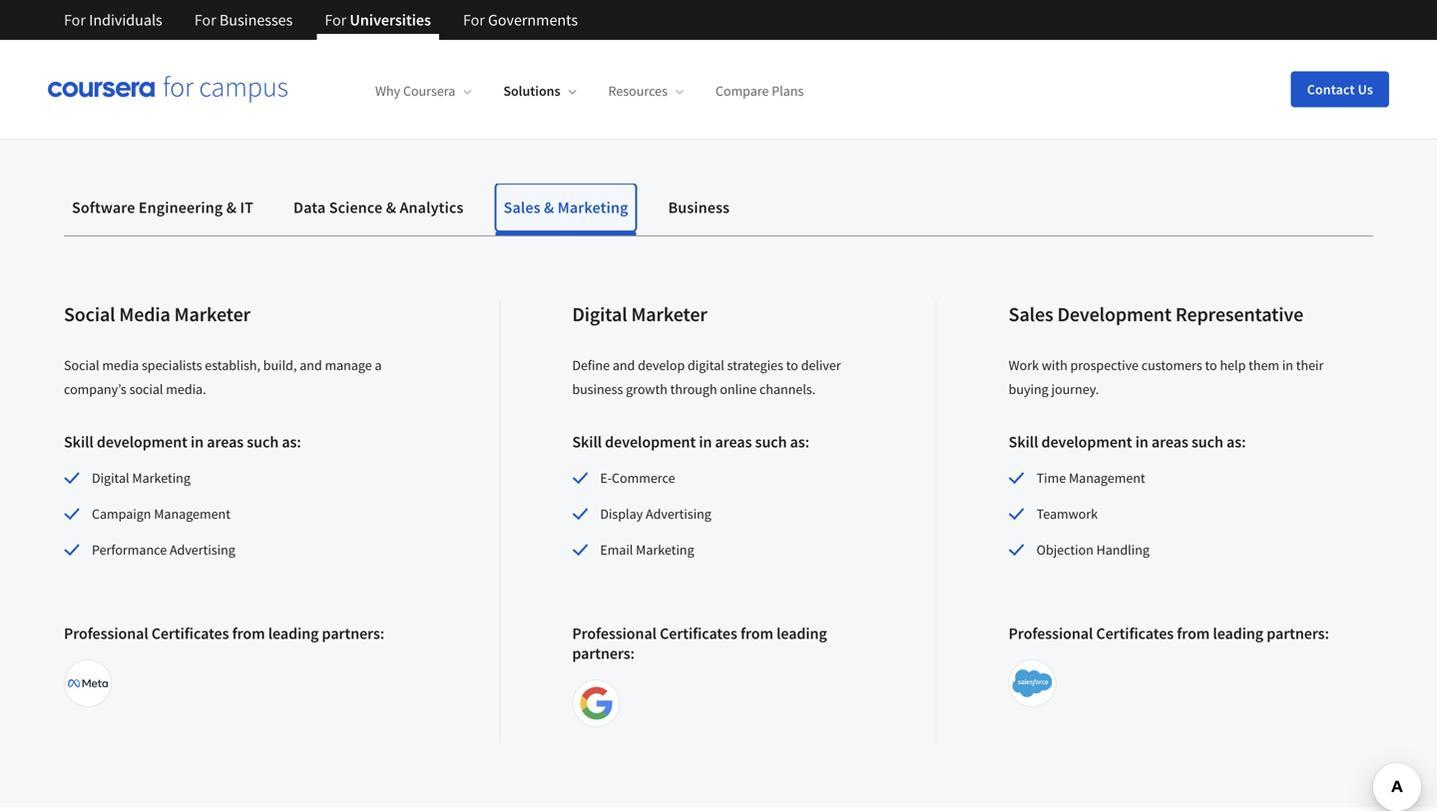 Task type: vqa. For each thing, say whether or not it's contained in the screenshot.


Task type: describe. For each thing, give the bounding box(es) containing it.
for for individuals
[[64, 10, 86, 30]]

meta logo image
[[68, 664, 108, 704]]

performance advertising
[[92, 541, 235, 559]]

channels.
[[760, 381, 816, 398]]

display
[[600, 505, 643, 523]]

for individuals
[[64, 10, 162, 30]]

skill development in areas such as: for media
[[64, 432, 301, 452]]

align
[[607, 56, 648, 81]]

from for media
[[232, 624, 265, 644]]

and inside social media specialists establish, build, and manage a company's social media.
[[300, 357, 322, 375]]

digital marketer
[[572, 302, 707, 327]]

software
[[72, 198, 135, 218]]

advertising for performance advertising
[[170, 541, 235, 559]]

individuals
[[89, 10, 162, 30]]

why
[[375, 82, 400, 100]]

representative
[[1176, 302, 1304, 327]]

programs.
[[903, 56, 989, 81]]

solutions
[[503, 82, 561, 100]]

salesforce logo image
[[1013, 664, 1053, 704]]

media
[[102, 357, 139, 375]]

compare
[[716, 82, 769, 100]]

targeted
[[451, 56, 521, 81]]

social for social media specialists establish, build, and manage a company's social media.
[[64, 357, 99, 375]]

help inside create new opportunities for students to learn targeted skills and align them to your existing learning programs. professional certificates help students stand out in their search and signal readiness for entry-level roles.
[[162, 80, 199, 105]]

professional for social media marketer
[[64, 624, 148, 644]]

online
[[720, 381, 757, 398]]

level
[[735, 80, 775, 105]]

objection
[[1037, 541, 1094, 559]]

objection handling
[[1037, 541, 1150, 559]]

from for marketer
[[741, 624, 774, 644]]

partners: for representative
[[1267, 624, 1329, 644]]

as: for social media marketer
[[282, 432, 301, 452]]

universities
[[350, 10, 431, 30]]

solutions link
[[503, 82, 576, 100]]

& for analytics
[[386, 198, 396, 218]]

areas for marketer
[[715, 432, 752, 452]]

contact
[[1307, 80, 1355, 98]]

2 marketer from the left
[[631, 302, 707, 327]]

media
[[119, 302, 170, 327]]

establish,
[[205, 357, 261, 375]]

for universities
[[325, 10, 431, 30]]

us
[[1358, 80, 1374, 98]]

a
[[375, 357, 382, 375]]

for governments
[[463, 10, 578, 30]]

areas for media
[[207, 432, 244, 452]]

1 marketer from the left
[[174, 302, 251, 327]]

customers
[[1142, 357, 1203, 375]]

professional certificates from leading partners: for media
[[64, 624, 385, 644]]

deliver
[[801, 357, 841, 375]]

with
[[1042, 357, 1068, 375]]

management for time management
[[1069, 469, 1146, 487]]

readiness
[[573, 80, 653, 105]]

such for digital marketer
[[755, 432, 787, 452]]

areas for development
[[1152, 432, 1189, 452]]

development for media
[[97, 432, 188, 452]]

leading for social media marketer
[[268, 624, 319, 644]]

campaign
[[92, 505, 151, 523]]

strategies
[[727, 357, 784, 375]]

digital for digital marketing
[[92, 469, 129, 487]]

coursera
[[403, 82, 456, 100]]

resources link
[[608, 82, 684, 100]]

such for sales development representative
[[1192, 432, 1224, 452]]

digital for digital marketer
[[572, 302, 627, 327]]

existing
[[763, 56, 827, 81]]

in inside work with prospective customers to help them in their buying journey.
[[1283, 357, 1294, 375]]

create new opportunities for students to learn targeted skills and align them to your existing learning programs. professional certificates help students stand out in their search and signal readiness for entry-level roles.
[[64, 56, 1095, 105]]

their inside create new opportunities for students to learn targeted skills and align them to your existing learning programs. professional certificates help students stand out in their search and signal readiness for entry-level roles.
[[382, 80, 421, 105]]

business
[[668, 198, 730, 218]]

from for development
[[1177, 624, 1210, 644]]

compare plans link
[[716, 82, 804, 100]]

display advertising
[[600, 505, 712, 523]]

create
[[64, 56, 118, 81]]

business button
[[660, 184, 738, 232]]

professional inside create new opportunities for students to learn targeted skills and align them to your existing learning programs. professional certificates help students stand out in their search and signal readiness for entry-level roles.
[[993, 56, 1095, 81]]

handling
[[1097, 541, 1150, 559]]

plans
[[772, 82, 804, 100]]

and inside define and develop digital strategies to deliver business growth through online channels.
[[613, 357, 635, 375]]

for for governments
[[463, 10, 485, 30]]

search
[[425, 80, 480, 105]]

science
[[329, 198, 383, 218]]

commerce
[[612, 469, 675, 487]]

data science & analytics
[[294, 198, 464, 218]]

marketing inside button
[[558, 198, 628, 218]]

leading for sales development representative
[[1213, 624, 1264, 644]]

work with prospective customers to help them in their buying journey.
[[1009, 357, 1324, 398]]

contact us button
[[1291, 71, 1390, 107]]

learn
[[404, 56, 447, 81]]

work
[[1009, 357, 1039, 375]]

for for businesses
[[194, 10, 216, 30]]

skills
[[525, 56, 567, 81]]

marketing for email marketing
[[636, 541, 694, 559]]

to up the why
[[383, 56, 400, 81]]

sales & marketing tab panel
[[64, 237, 1374, 744]]

engineering
[[139, 198, 223, 218]]

media.
[[166, 381, 206, 398]]

sales for sales & marketing
[[504, 198, 541, 218]]

data science & analytics button
[[286, 184, 472, 232]]

management for campaign management
[[154, 505, 231, 523]]

skill for sales development representative
[[1009, 432, 1039, 452]]

define and develop digital strategies to deliver business growth through online channels.
[[572, 357, 841, 398]]

google leader logo image
[[576, 684, 616, 724]]

analytics
[[400, 198, 464, 218]]

email marketing
[[600, 541, 694, 559]]

& for it
[[226, 198, 237, 218]]

0 horizontal spatial for
[[279, 56, 303, 81]]



Task type: locate. For each thing, give the bounding box(es) containing it.
e-commerce
[[600, 469, 675, 487]]

time management
[[1037, 469, 1146, 487]]

skill down company's
[[64, 432, 94, 452]]

0 horizontal spatial their
[[382, 80, 421, 105]]

in right out
[[362, 80, 378, 105]]

1 social from the top
[[64, 302, 115, 327]]

1 vertical spatial digital
[[92, 469, 129, 487]]

1 development from the left
[[97, 432, 188, 452]]

in down media.
[[191, 432, 204, 452]]

0 horizontal spatial management
[[154, 505, 231, 523]]

1 horizontal spatial sales
[[1009, 302, 1054, 327]]

manage
[[325, 357, 372, 375]]

in for social media marketer
[[191, 432, 204, 452]]

company's
[[64, 381, 127, 398]]

3 & from the left
[[544, 198, 554, 218]]

1 vertical spatial management
[[154, 505, 231, 523]]

social up company's
[[64, 357, 99, 375]]

1 horizontal spatial &
[[386, 198, 396, 218]]

certificates for digital
[[660, 624, 737, 644]]

professional up salesforce logo
[[1009, 624, 1093, 644]]

2 social from the top
[[64, 357, 99, 375]]

0 horizontal spatial advertising
[[170, 541, 235, 559]]

digital up campaign
[[92, 469, 129, 487]]

0 horizontal spatial areas
[[207, 432, 244, 452]]

their
[[382, 80, 421, 105], [1296, 357, 1324, 375]]

sales development representative
[[1009, 302, 1304, 327]]

to left your
[[700, 56, 717, 81]]

2 horizontal spatial &
[[544, 198, 554, 218]]

social media specialists establish, build, and manage a company's social media.
[[64, 357, 382, 398]]

in down through
[[699, 432, 712, 452]]

why coursera
[[375, 82, 456, 100]]

2 horizontal spatial leading
[[1213, 624, 1264, 644]]

development up time management
[[1042, 432, 1133, 452]]

social for social media marketer
[[64, 302, 115, 327]]

from inside professional certificates from leading partners:
[[741, 624, 774, 644]]

0 horizontal spatial partners:
[[322, 624, 385, 644]]

for up targeted
[[463, 10, 485, 30]]

1 horizontal spatial professional certificates from leading partners:
[[572, 624, 827, 664]]

2 from from the left
[[741, 624, 774, 644]]

1 horizontal spatial from
[[741, 624, 774, 644]]

0 vertical spatial management
[[1069, 469, 1146, 487]]

1 horizontal spatial such
[[755, 432, 787, 452]]

areas
[[207, 432, 244, 452], [715, 432, 752, 452], [1152, 432, 1189, 452]]

1 horizontal spatial skill
[[572, 432, 602, 452]]

4 for from the left
[[463, 10, 485, 30]]

1 horizontal spatial help
[[1220, 357, 1246, 375]]

2 such from the left
[[755, 432, 787, 452]]

1 horizontal spatial them
[[1249, 357, 1280, 375]]

skill up time
[[1009, 432, 1039, 452]]

it
[[240, 198, 254, 218]]

skill up e-
[[572, 432, 602, 452]]

2 as: from the left
[[790, 432, 810, 452]]

1 as: from the left
[[282, 432, 301, 452]]

such down channels. at the top
[[755, 432, 787, 452]]

and left align
[[571, 56, 603, 81]]

learning
[[831, 56, 899, 81]]

development for development
[[1042, 432, 1133, 452]]

3 as: from the left
[[1227, 432, 1246, 452]]

governments
[[488, 10, 578, 30]]

compare plans
[[716, 82, 804, 100]]

such for social media marketer
[[247, 432, 279, 452]]

&
[[226, 198, 237, 218], [386, 198, 396, 218], [544, 198, 554, 218]]

as: for digital marketer
[[790, 432, 810, 452]]

growth
[[626, 381, 668, 398]]

certificates for social
[[151, 624, 229, 644]]

2 horizontal spatial skill
[[1009, 432, 1039, 452]]

development up commerce
[[605, 432, 696, 452]]

define
[[572, 357, 610, 375]]

1 vertical spatial help
[[1220, 357, 1246, 375]]

professional up google leader logo
[[572, 624, 657, 644]]

3 skill development in areas such as: from the left
[[1009, 432, 1246, 452]]

them inside work with prospective customers to help them in their buying journey.
[[1249, 357, 1280, 375]]

1 vertical spatial their
[[1296, 357, 1324, 375]]

1 horizontal spatial for
[[657, 80, 681, 105]]

for up the 'opportunities' on the left of the page
[[194, 10, 216, 30]]

0 horizontal spatial them
[[652, 56, 696, 81]]

3 areas from the left
[[1152, 432, 1189, 452]]

certificates down the 'performance advertising'
[[151, 624, 229, 644]]

opportunities
[[161, 56, 275, 81]]

sales inside tab panel
[[1009, 302, 1054, 327]]

0 horizontal spatial such
[[247, 432, 279, 452]]

1 horizontal spatial digital
[[572, 302, 627, 327]]

for for universities
[[325, 10, 347, 30]]

coursera for campus image
[[48, 76, 287, 103]]

as: down work with prospective customers to help them in their buying journey. at right top
[[1227, 432, 1246, 452]]

and
[[571, 56, 603, 81], [484, 80, 516, 105], [300, 357, 322, 375], [613, 357, 635, 375]]

why coursera link
[[375, 82, 472, 100]]

1 horizontal spatial areas
[[715, 432, 752, 452]]

2 professional certificates from leading partners: from the left
[[572, 624, 827, 664]]

sales for sales development representative
[[1009, 302, 1054, 327]]

help inside work with prospective customers to help them in their buying journey.
[[1220, 357, 1246, 375]]

2 horizontal spatial development
[[1042, 432, 1133, 452]]

to up channels. at the top
[[786, 357, 798, 375]]

in for sales development representative
[[1136, 432, 1149, 452]]

such down social media specialists establish, build, and manage a company's social media.
[[247, 432, 279, 452]]

1 horizontal spatial management
[[1069, 469, 1146, 487]]

1 for from the left
[[64, 10, 86, 30]]

professional certificates from leading partners: for marketer
[[572, 624, 827, 664]]

roles.
[[779, 80, 824, 105]]

professional for digital marketer
[[572, 624, 657, 644]]

3 professional certificates from leading partners: from the left
[[1009, 624, 1329, 644]]

0 horizontal spatial skill
[[64, 432, 94, 452]]

advertising for display advertising
[[646, 505, 712, 523]]

2 skill development in areas such as: from the left
[[572, 432, 810, 452]]

certificates
[[64, 80, 158, 105], [151, 624, 229, 644], [660, 624, 737, 644], [1096, 624, 1174, 644]]

certificates down "for individuals" at the top left
[[64, 80, 158, 105]]

professional for sales development representative
[[1009, 624, 1093, 644]]

professional
[[993, 56, 1095, 81], [64, 624, 148, 644], [572, 624, 657, 644], [1009, 624, 1093, 644]]

entry-
[[685, 80, 735, 105]]

in up time management
[[1136, 432, 1149, 452]]

certificates down handling on the bottom of the page
[[1096, 624, 1174, 644]]

out
[[330, 80, 358, 105]]

your
[[721, 56, 759, 81]]

contact us
[[1307, 80, 1374, 98]]

1 leading from the left
[[268, 624, 319, 644]]

them up resources "link"
[[652, 56, 696, 81]]

management
[[1069, 469, 1146, 487], [154, 505, 231, 523]]

2 horizontal spatial skill development in areas such as:
[[1009, 432, 1246, 452]]

students left stand
[[203, 80, 275, 105]]

specialists
[[142, 357, 202, 375]]

them inside create new opportunities for students to learn targeted skills and align them to your existing learning programs. professional certificates help students stand out in their search and signal readiness for entry-level roles.
[[652, 56, 696, 81]]

for up create
[[64, 10, 86, 30]]

0 horizontal spatial &
[[226, 198, 237, 218]]

develop
[[638, 357, 685, 375]]

to inside define and develop digital strategies to deliver business growth through online channels.
[[786, 357, 798, 375]]

areas down social media specialists establish, build, and manage a company's social media.
[[207, 432, 244, 452]]

help down representative
[[1220, 357, 1246, 375]]

email
[[600, 541, 633, 559]]

0 vertical spatial help
[[162, 80, 199, 105]]

campaign management
[[92, 505, 231, 523]]

advertising
[[646, 505, 712, 523], [170, 541, 235, 559]]

certificates down the email marketing
[[660, 624, 737, 644]]

1 horizontal spatial partners:
[[572, 644, 635, 664]]

and right "build,"
[[300, 357, 322, 375]]

1 horizontal spatial skill development in areas such as:
[[572, 432, 810, 452]]

3 for from the left
[[325, 10, 347, 30]]

0 vertical spatial marketing
[[558, 198, 628, 218]]

marketer
[[174, 302, 251, 327], [631, 302, 707, 327]]

in down representative
[[1283, 357, 1294, 375]]

digital up define on the top
[[572, 302, 627, 327]]

partners: for marketer
[[322, 624, 385, 644]]

students up the why
[[306, 56, 379, 81]]

journey.
[[1052, 381, 1099, 398]]

for
[[279, 56, 303, 81], [657, 80, 681, 105]]

3 development from the left
[[1042, 432, 1133, 452]]

businesses
[[219, 10, 293, 30]]

2 horizontal spatial partners:
[[1267, 624, 1329, 644]]

as: down channels. at the top
[[790, 432, 810, 452]]

0 horizontal spatial from
[[232, 624, 265, 644]]

advertising up the email marketing
[[646, 505, 712, 523]]

0 horizontal spatial students
[[203, 80, 275, 105]]

0 horizontal spatial digital
[[92, 469, 129, 487]]

1 vertical spatial them
[[1249, 357, 1280, 375]]

help right new
[[162, 80, 199, 105]]

marketer up develop
[[631, 302, 707, 327]]

as:
[[282, 432, 301, 452], [790, 432, 810, 452], [1227, 432, 1246, 452]]

sales
[[504, 198, 541, 218], [1009, 302, 1054, 327]]

data
[[294, 198, 326, 218]]

management up teamwork
[[1069, 469, 1146, 487]]

for left universities
[[325, 10, 347, 30]]

1 horizontal spatial as:
[[790, 432, 810, 452]]

0 horizontal spatial help
[[162, 80, 199, 105]]

0 horizontal spatial sales
[[504, 198, 541, 218]]

for left entry-
[[657, 80, 681, 105]]

skill development in areas such as: for development
[[1009, 432, 1246, 452]]

& inside button
[[386, 198, 396, 218]]

social left media
[[64, 302, 115, 327]]

1 vertical spatial social
[[64, 357, 99, 375]]

for down banner navigation
[[279, 56, 303, 81]]

1 professional certificates from leading partners: from the left
[[64, 624, 385, 644]]

2 & from the left
[[386, 198, 396, 218]]

2 horizontal spatial areas
[[1152, 432, 1189, 452]]

as: down "build,"
[[282, 432, 301, 452]]

software engineering & it button
[[64, 184, 262, 232]]

in
[[362, 80, 378, 105], [1283, 357, 1294, 375], [191, 432, 204, 452], [699, 432, 712, 452], [1136, 432, 1149, 452]]

0 horizontal spatial leading
[[268, 624, 319, 644]]

signal
[[520, 80, 569, 105]]

skill for digital marketer
[[572, 432, 602, 452]]

leading for digital marketer
[[777, 624, 827, 644]]

sales right analytics
[[504, 198, 541, 218]]

3 skill from the left
[[1009, 432, 1039, 452]]

professional up meta logo in the bottom left of the page
[[64, 624, 148, 644]]

3 such from the left
[[1192, 432, 1224, 452]]

professional certificates from leading partners: for development
[[1009, 624, 1329, 644]]

resources
[[608, 82, 668, 100]]

marketing for digital marketing
[[132, 469, 191, 487]]

certificates for sales
[[1096, 624, 1174, 644]]

them down representative
[[1249, 357, 1280, 375]]

0 vertical spatial their
[[382, 80, 421, 105]]

development up digital marketing
[[97, 432, 188, 452]]

skill development in areas such as: up time management
[[1009, 432, 1246, 452]]

1 skill development in areas such as: from the left
[[64, 432, 301, 452]]

advertising down campaign management
[[170, 541, 235, 559]]

social
[[129, 381, 163, 398]]

1 horizontal spatial advertising
[[646, 505, 712, 523]]

2 horizontal spatial from
[[1177, 624, 1210, 644]]

certificates inside create new opportunities for students to learn targeted skills and align them to your existing learning programs. professional certificates help students stand out in their search and signal readiness for entry-level roles.
[[64, 80, 158, 105]]

prospective
[[1071, 357, 1139, 375]]

skill development in areas such as: down through
[[572, 432, 810, 452]]

as: for sales development representative
[[1227, 432, 1246, 452]]

skill development in areas such as: down media.
[[64, 432, 301, 452]]

management up the 'performance advertising'
[[154, 505, 231, 523]]

2 areas from the left
[[715, 432, 752, 452]]

development
[[1058, 302, 1172, 327]]

2 horizontal spatial professional certificates from leading partners:
[[1009, 624, 1329, 644]]

skill
[[64, 432, 94, 452], [572, 432, 602, 452], [1009, 432, 1039, 452]]

1 horizontal spatial marketing
[[558, 198, 628, 218]]

to right the customers
[[1205, 357, 1217, 375]]

1 skill from the left
[[64, 432, 94, 452]]

0 horizontal spatial development
[[97, 432, 188, 452]]

in inside create new opportunities for students to learn targeted skills and align them to your existing learning programs. professional certificates help students stand out in their search and signal readiness for entry-level roles.
[[362, 80, 378, 105]]

1 horizontal spatial students
[[306, 56, 379, 81]]

2 leading from the left
[[777, 624, 827, 644]]

students
[[306, 56, 379, 81], [203, 80, 275, 105]]

such down work with prospective customers to help them in their buying journey. at right top
[[1192, 432, 1224, 452]]

sales up work
[[1009, 302, 1054, 327]]

0 vertical spatial them
[[652, 56, 696, 81]]

skill for social media marketer
[[64, 432, 94, 452]]

new
[[122, 56, 157, 81]]

performance
[[92, 541, 167, 559]]

2 horizontal spatial marketing
[[636, 541, 694, 559]]

stand
[[279, 80, 326, 105]]

development for marketer
[[605, 432, 696, 452]]

and left signal
[[484, 80, 516, 105]]

buying
[[1009, 381, 1049, 398]]

1 from from the left
[[232, 624, 265, 644]]

2 development from the left
[[605, 432, 696, 452]]

0 vertical spatial social
[[64, 302, 115, 327]]

2 vertical spatial marketing
[[636, 541, 694, 559]]

0 horizontal spatial marketing
[[132, 469, 191, 487]]

build,
[[263, 357, 297, 375]]

e-
[[600, 469, 612, 487]]

digital
[[688, 357, 725, 375]]

banner navigation
[[48, 0, 594, 40]]

in for digital marketer
[[699, 432, 712, 452]]

content tabs tab list
[[64, 184, 1374, 236]]

2 horizontal spatial such
[[1192, 432, 1224, 452]]

areas down online
[[715, 432, 752, 452]]

through
[[670, 381, 717, 398]]

0 vertical spatial digital
[[572, 302, 627, 327]]

1 vertical spatial marketing
[[132, 469, 191, 487]]

1 & from the left
[[226, 198, 237, 218]]

0 horizontal spatial marketer
[[174, 302, 251, 327]]

marketer up establish,
[[174, 302, 251, 327]]

skill development in areas such as:
[[64, 432, 301, 452], [572, 432, 810, 452], [1009, 432, 1246, 452]]

1 horizontal spatial leading
[[777, 624, 827, 644]]

0 horizontal spatial skill development in areas such as:
[[64, 432, 301, 452]]

1 such from the left
[[247, 432, 279, 452]]

0 vertical spatial sales
[[504, 198, 541, 218]]

0 horizontal spatial as:
[[282, 432, 301, 452]]

1 horizontal spatial marketer
[[631, 302, 707, 327]]

their inside work with prospective customers to help them in their buying journey.
[[1296, 357, 1324, 375]]

1 horizontal spatial development
[[605, 432, 696, 452]]

professional right "programs."
[[993, 56, 1095, 81]]

social
[[64, 302, 115, 327], [64, 357, 99, 375]]

time
[[1037, 469, 1066, 487]]

0 horizontal spatial professional certificates from leading partners:
[[64, 624, 385, 644]]

2 for from the left
[[194, 10, 216, 30]]

0 vertical spatial advertising
[[646, 505, 712, 523]]

areas down work with prospective customers to help them in their buying journey. at right top
[[1152, 432, 1189, 452]]

software engineering & it
[[72, 198, 254, 218]]

1 vertical spatial advertising
[[170, 541, 235, 559]]

professional inside professional certificates from leading partners:
[[572, 624, 657, 644]]

teamwork
[[1037, 505, 1098, 523]]

2 horizontal spatial as:
[[1227, 432, 1246, 452]]

1 vertical spatial sales
[[1009, 302, 1054, 327]]

for businesses
[[194, 10, 293, 30]]

3 from from the left
[[1177, 624, 1210, 644]]

sales & marketing button
[[496, 184, 636, 232]]

1 horizontal spatial their
[[1296, 357, 1324, 375]]

social inside social media specialists establish, build, and manage a company's social media.
[[64, 357, 99, 375]]

1 areas from the left
[[207, 432, 244, 452]]

3 leading from the left
[[1213, 624, 1264, 644]]

social media marketer
[[64, 302, 251, 327]]

sales inside button
[[504, 198, 541, 218]]

2 skill from the left
[[572, 432, 602, 452]]

skill development in areas such as: for marketer
[[572, 432, 810, 452]]

help
[[162, 80, 199, 105], [1220, 357, 1246, 375]]

business
[[572, 381, 623, 398]]

and right define on the top
[[613, 357, 635, 375]]

certificates inside professional certificates from leading partners:
[[660, 624, 737, 644]]

for
[[64, 10, 86, 30], [194, 10, 216, 30], [325, 10, 347, 30], [463, 10, 485, 30]]

to inside work with prospective customers to help them in their buying journey.
[[1205, 357, 1217, 375]]



